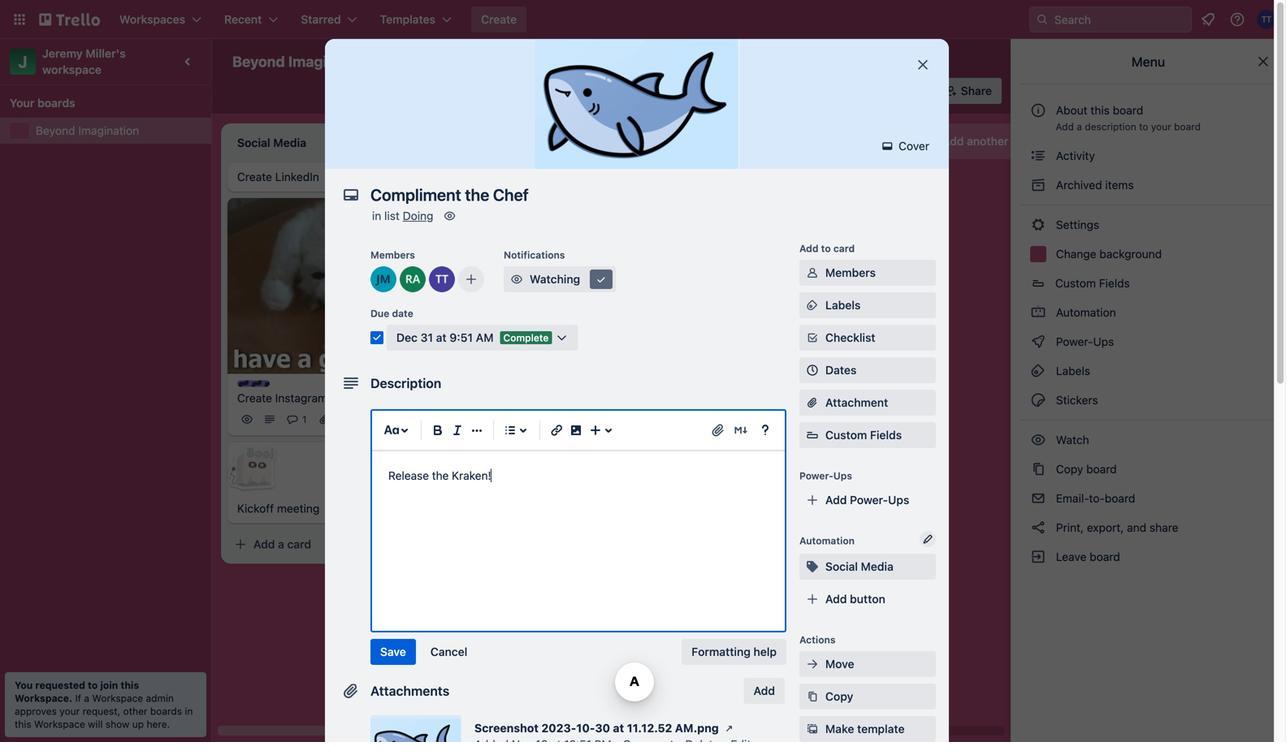 Task type: describe. For each thing, give the bounding box(es) containing it.
print, export, and share link
[[1021, 515, 1277, 541]]

visible
[[504, 55, 538, 68]]

release the kraken!
[[389, 469, 491, 483]]

0 horizontal spatial jeremy miller (jeremymiller198) image
[[371, 267, 397, 293]]

complete
[[504, 332, 549, 344]]

add inside add button 'button'
[[826, 593, 847, 606]]

0 horizontal spatial add a card
[[254, 538, 311, 552]]

0 horizontal spatial labels link
[[800, 293, 936, 319]]

leave
[[1056, 551, 1087, 564]]

due date
[[371, 308, 414, 319]]

dates
[[826, 364, 857, 377]]

power- inside button
[[624, 84, 662, 98]]

sm image for watch link
[[1031, 432, 1047, 449]]

bold ⌘b image
[[428, 421, 448, 441]]

sm image for checklist link
[[805, 330, 821, 346]]

31
[[421, 331, 433, 345]]

1 horizontal spatial add a card button
[[458, 428, 640, 454]]

a inside if a workspace admin approves your request, other boards in this workspace will show up here.
[[84, 693, 89, 705]]

description
[[371, 376, 442, 391]]

settings link
[[1021, 212, 1277, 238]]

screenshot
[[475, 722, 539, 736]]

11.12.52
[[627, 722, 673, 736]]

formatting
[[692, 646, 751, 659]]

template
[[858, 723, 905, 736]]

card for add a card button to the bottom
[[287, 538, 311, 552]]

activity
[[1053, 149, 1096, 163]]

jeremy miller (jeremymiller198) image
[[890, 80, 913, 102]]

will
[[88, 719, 103, 731]]

create for create
[[481, 13, 517, 26]]

a right more formatting image
[[509, 434, 515, 447]]

Board name text field
[[224, 49, 379, 75]]

social media button
[[800, 554, 936, 580]]

color: purple, title: none image
[[237, 381, 270, 387]]

1 horizontal spatial jeremy miller (jeremymiller198) image
[[410, 410, 429, 430]]

0 horizontal spatial labels
[[826, 299, 861, 312]]

to inside about this board add a description to your board
[[1140, 121, 1149, 132]]

boards inside if a workspace admin approves your request, other boards in this workspace will show up here.
[[150, 706, 182, 718]]

requested
[[35, 680, 85, 692]]

here.
[[147, 719, 170, 731]]

sm image for power-ups link
[[1031, 334, 1047, 350]]

customize views image
[[628, 54, 645, 70]]

ups inside button
[[662, 84, 683, 98]]

you requested to join this workspace.
[[15, 680, 139, 705]]

10-
[[577, 722, 595, 736]]

0 horizontal spatial workspace
[[34, 719, 85, 731]]

custom for add to card
[[826, 429, 868, 442]]

watching
[[530, 273, 581, 286]]

1 vertical spatial list
[[385, 209, 400, 223]]

1 vertical spatial members
[[826, 266, 876, 280]]

social
[[826, 560, 858, 574]]

save button
[[371, 640, 416, 666]]

terry turtle (terryturtle) image down description
[[387, 410, 406, 430]]

help
[[754, 646, 777, 659]]

sm image for the social media button
[[805, 559, 821, 575]]

board up description at the right of page
[[1113, 104, 1144, 117]]

1
[[302, 414, 307, 426]]

1 horizontal spatial in
[[372, 209, 381, 223]]

fields for add to card
[[871, 429, 902, 442]]

formatting help link
[[682, 640, 787, 666]]

add up members link
[[800, 243, 819, 254]]

watching button
[[504, 267, 616, 293]]

a inside about this board add a description to your board
[[1077, 121, 1083, 132]]

your inside about this board add a description to your board
[[1152, 121, 1172, 132]]

doing
[[403, 209, 434, 223]]

0 horizontal spatial at
[[436, 331, 447, 345]]

terry turtle (terryturtle) image right 'open information menu' 'icon' on the right
[[1257, 10, 1277, 29]]

2 horizontal spatial jeremy miller (jeremymiller198) image
[[618, 394, 637, 413]]

2 horizontal spatial automation
[[1053, 306, 1117, 319]]

custom fields for menu
[[1056, 277, 1130, 290]]

primary element
[[0, 0, 1287, 39]]

add button button
[[800, 587, 936, 613]]

watch
[[1053, 434, 1093, 447]]

sm image for stickers link
[[1031, 393, 1047, 409]]

approves
[[15, 706, 57, 718]]

sm image for print, export, and share link
[[1031, 520, 1047, 536]]

custom fields button for add to card
[[800, 428, 936, 444]]

add inside add another list button
[[943, 135, 964, 148]]

board up print, export, and share
[[1105, 492, 1136, 506]]

create from template… image
[[878, 350, 891, 363]]

create instagram link
[[237, 391, 426, 407]]

workspace visible button
[[412, 49, 548, 75]]

change background
[[1053, 248, 1162, 261]]

attachment
[[826, 396, 889, 410]]

kickoff meeting link
[[237, 501, 426, 518]]

am.png
[[675, 722, 719, 736]]

lists image
[[501, 421, 520, 441]]

beyond inside board name 'text field'
[[232, 53, 285, 70]]

another
[[967, 135, 1009, 148]]

terry turtle (terryturtle) image
[[429, 267, 455, 293]]

2 horizontal spatial power-ups
[[1053, 335, 1118, 349]]

thinking
[[468, 180, 513, 193]]

items
[[1106, 178, 1134, 192]]

attachment button
[[800, 390, 936, 416]]

doing link
[[403, 209, 434, 223]]

copy link
[[800, 684, 936, 710]]

create button
[[471, 7, 527, 33]]

sm image for move link
[[805, 657, 821, 673]]

email-to-board
[[1053, 492, 1136, 506]]

create linkedin
[[237, 170, 319, 184]]

custom fields for add to card
[[826, 429, 902, 442]]

beyond imagination inside board name 'text field'
[[232, 53, 371, 70]]

make template
[[826, 723, 905, 736]]

media
[[861, 560, 894, 574]]

view markdown image
[[733, 423, 749, 439]]

stickers
[[1053, 394, 1099, 407]]

sm image for cover link
[[880, 138, 896, 154]]

show
[[106, 719, 130, 731]]

kickoff
[[237, 502, 274, 516]]

sm image for activity link
[[1031, 148, 1047, 164]]

automation button
[[696, 78, 791, 104]]

change background link
[[1021, 241, 1277, 267]]

0 notifications image
[[1199, 10, 1218, 29]]

about
[[1056, 104, 1088, 117]]

copy for copy board
[[1056, 463, 1084, 476]]

sm image for the "copy board" link
[[1031, 462, 1047, 478]]

archived items
[[1053, 178, 1134, 192]]

30
[[595, 722, 610, 736]]

dec 31 at 9:51 am
[[397, 331, 494, 345]]

sm image for settings 'link'
[[1031, 217, 1047, 233]]

jeremy miller's workspace
[[42, 47, 129, 76]]

automation link
[[1021, 300, 1277, 326]]

create for create instagram
[[237, 392, 272, 405]]

actions
[[800, 635, 836, 646]]

Main content area, start typing to enter text. text field
[[389, 467, 769, 486]]

sm image for email-to-board link
[[1031, 491, 1047, 507]]

ups inside 'link'
[[888, 494, 910, 507]]

ups down automation link
[[1094, 335, 1115, 349]]

social media
[[826, 560, 894, 574]]

sm image for members link
[[805, 265, 821, 281]]

release
[[389, 469, 429, 483]]

power- inside 'link'
[[850, 494, 888, 507]]

sm image for make template link
[[805, 722, 821, 738]]

0 horizontal spatial boards
[[37, 96, 75, 110]]

italic ⌘i image
[[448, 421, 467, 441]]

your boards
[[10, 96, 75, 110]]

email-to-board link
[[1021, 486, 1277, 512]]

1 vertical spatial workspace
[[92, 693, 143, 705]]

j
[[18, 52, 27, 71]]

sm image for watching button
[[509, 271, 525, 288]]

workspace.
[[15, 693, 72, 705]]

linkedin
[[275, 170, 319, 184]]

sm image for archived items link
[[1031, 177, 1047, 193]]

a down kickoff meeting
[[278, 538, 284, 552]]

add inside about this board add a description to your board
[[1056, 121, 1074, 132]]

add power-ups
[[826, 494, 910, 507]]

this inside if a workspace admin approves your request, other boards in this workspace will show up here.
[[15, 719, 31, 731]]

board up 'to-'
[[1087, 463, 1117, 476]]

cancel
[[431, 646, 468, 659]]

attachments
[[371, 684, 450, 699]]

0 vertical spatial card
[[834, 243, 855, 254]]

your boards with 1 items element
[[10, 93, 193, 113]]

kickoff meeting
[[237, 502, 320, 516]]

text styles image
[[382, 421, 402, 441]]

save
[[380, 646, 406, 659]]

your inside if a workspace admin approves your request, other boards in this workspace will show up here.
[[60, 706, 80, 718]]

this inside "you requested to join this workspace."
[[121, 680, 139, 692]]



Task type: vqa. For each thing, say whether or not it's contained in the screenshot.
Attachments
yes



Task type: locate. For each thing, give the bounding box(es) containing it.
copy board link
[[1021, 457, 1277, 483]]

custom down attachment
[[826, 429, 868, 442]]

terry turtle (terryturtle) image up editor toolbar toolbar
[[595, 394, 614, 413]]

members link
[[800, 260, 936, 286]]

0 horizontal spatial custom fields
[[826, 429, 902, 442]]

share button
[[939, 78, 1002, 104]]

sm image left archived
[[1031, 177, 1047, 193]]

0 horizontal spatial custom fields button
[[800, 428, 936, 444]]

1 horizontal spatial imagination
[[288, 53, 371, 70]]

copy up make
[[826, 690, 854, 704]]

Search field
[[1049, 7, 1192, 32]]

cover
[[896, 139, 930, 153]]

sm image for automation 'button'
[[696, 78, 719, 101]]

create inside button
[[481, 13, 517, 26]]

card down meeting
[[287, 538, 311, 552]]

Mark due date as complete checkbox
[[371, 332, 384, 345]]

2 horizontal spatial card
[[834, 243, 855, 254]]

miller's
[[86, 47, 126, 60]]

power- up stickers
[[1056, 335, 1094, 349]]

sm image inside watch link
[[1031, 432, 1047, 449]]

0 vertical spatial list
[[1012, 135, 1028, 148]]

1 vertical spatial beyond
[[36, 124, 75, 137]]

1 horizontal spatial automation
[[800, 536, 855, 547]]

beyond imagination inside beyond imagination link
[[36, 124, 139, 137]]

sm image left make
[[805, 722, 821, 738]]

power-ups inside button
[[624, 84, 683, 98]]

1 vertical spatial custom fields button
[[800, 428, 936, 444]]

in right other
[[185, 706, 193, 718]]

open information menu image
[[1230, 11, 1246, 28]]

0 vertical spatial labels link
[[800, 293, 936, 319]]

0 horizontal spatial custom
[[826, 429, 868, 442]]

labels link down power-ups link
[[1021, 358, 1277, 384]]

sm image for automation link
[[1031, 305, 1047, 321]]

sm image inside stickers link
[[1031, 393, 1047, 409]]

formatting help
[[692, 646, 777, 659]]

0 horizontal spatial card
[[287, 538, 311, 552]]

1 horizontal spatial list
[[1012, 135, 1028, 148]]

move link
[[800, 652, 936, 678]]

0 horizontal spatial to
[[88, 680, 98, 692]]

to left join
[[88, 680, 98, 692]]

0 vertical spatial custom fields button
[[1021, 271, 1277, 297]]

add a card button down 'kickoff meeting' "link"
[[228, 532, 410, 558]]

0 vertical spatial add a card button
[[458, 428, 640, 454]]

sm image inside leave board link
[[1031, 549, 1047, 566]]

automation
[[719, 84, 781, 98], [1053, 306, 1117, 319], [800, 536, 855, 547]]

ups up media
[[888, 494, 910, 507]]

menu
[[1132, 54, 1166, 69]]

sm image inside the "copy board" link
[[1031, 462, 1047, 478]]

power- up the social media button
[[850, 494, 888, 507]]

0 vertical spatial to
[[1140, 121, 1149, 132]]

a down about
[[1077, 121, 1083, 132]]

sm image inside print, export, and share link
[[1031, 520, 1047, 536]]

add button
[[744, 679, 785, 705]]

request,
[[83, 706, 120, 718]]

make template link
[[800, 717, 936, 743]]

1 vertical spatial beyond imagination
[[36, 124, 139, 137]]

labels up stickers
[[1053, 365, 1091, 378]]

copy
[[1056, 463, 1084, 476], [826, 690, 854, 704]]

you
[[15, 680, 33, 692]]

1 vertical spatial this
[[121, 680, 139, 692]]

members down the add to card
[[826, 266, 876, 280]]

1 vertical spatial labels
[[1053, 365, 1091, 378]]

your
[[10, 96, 35, 110]]

boards right your
[[37, 96, 75, 110]]

your down if
[[60, 706, 80, 718]]

workspace down join
[[92, 693, 143, 705]]

add down help
[[754, 685, 775, 698]]

list right another
[[1012, 135, 1028, 148]]

1 horizontal spatial members
[[826, 266, 876, 280]]

custom for menu
[[1056, 277, 1096, 290]]

1 vertical spatial custom
[[826, 429, 868, 442]]

at right 31
[[436, 331, 447, 345]]

workspace
[[42, 63, 102, 76]]

card
[[834, 243, 855, 254], [518, 434, 542, 447], [287, 538, 311, 552]]

sm image inside settings 'link'
[[1031, 217, 1047, 233]]

sm image inside make template link
[[805, 722, 821, 738]]

this up description at the right of page
[[1091, 104, 1110, 117]]

custom
[[1056, 277, 1096, 290], [826, 429, 868, 442]]

checklist link
[[800, 325, 936, 351]]

create instagram
[[237, 392, 328, 405]]

add down kickoff
[[254, 538, 275, 552]]

0 vertical spatial custom fields
[[1056, 277, 1130, 290]]

custom fields button down attachment button
[[800, 428, 936, 444]]

ruby anderson (rubyanderson7) image
[[400, 267, 426, 293], [640, 394, 660, 413]]

0 vertical spatial power-ups
[[624, 84, 683, 98]]

a right if
[[84, 693, 89, 705]]

custom down 'change'
[[1056, 277, 1096, 290]]

kraken!
[[452, 469, 491, 483]]

labels link up checklist link
[[800, 293, 936, 319]]

0 horizontal spatial power-ups
[[624, 84, 683, 98]]

jeremy miller (jeremymiller198) image
[[371, 267, 397, 293], [618, 394, 637, 413], [410, 410, 429, 430]]

to up activity link
[[1140, 121, 1149, 132]]

add left another
[[943, 135, 964, 148]]

due
[[371, 308, 390, 319]]

members down in list doing
[[371, 250, 415, 261]]

link image
[[547, 421, 567, 441]]

2 horizontal spatial workspace
[[441, 55, 501, 68]]

list left doing on the top left
[[385, 209, 400, 223]]

the
[[432, 469, 449, 483]]

jeremy miller (jeremymiller198) image right text styles image
[[410, 410, 429, 430]]

0 vertical spatial beyond
[[232, 53, 285, 70]]

0 vertical spatial labels
[[826, 299, 861, 312]]

1 horizontal spatial custom fields button
[[1021, 271, 1277, 297]]

this down approves
[[15, 719, 31, 731]]

0 horizontal spatial this
[[15, 719, 31, 731]]

add inside add power-ups 'link'
[[826, 494, 847, 507]]

custom fields down attachment button
[[826, 429, 902, 442]]

sm image inside move link
[[805, 657, 821, 673]]

automation inside 'button'
[[719, 84, 781, 98]]

2 vertical spatial power-ups
[[800, 471, 853, 482]]

add a card button
[[458, 428, 640, 454], [228, 532, 410, 558]]

1 vertical spatial your
[[60, 706, 80, 718]]

2 vertical spatial this
[[15, 719, 31, 731]]

watch link
[[1021, 428, 1277, 454]]

sm image for copy link
[[805, 689, 821, 706]]

power-ups up stickers
[[1053, 335, 1118, 349]]

add up social at the bottom of the page
[[826, 494, 847, 507]]

board down export,
[[1090, 551, 1121, 564]]

1 vertical spatial fields
[[871, 429, 902, 442]]

terry turtle (terryturtle) image left ruby anderson (rubyanderson7) image
[[869, 80, 891, 102]]

0 vertical spatial add a card
[[484, 434, 542, 447]]

sm image left watch
[[1031, 432, 1047, 449]]

1 horizontal spatial power-ups
[[800, 471, 853, 482]]

2 vertical spatial automation
[[800, 536, 855, 547]]

card up members link
[[834, 243, 855, 254]]

sm image left leave
[[1031, 549, 1047, 566]]

1 vertical spatial labels link
[[1021, 358, 1277, 384]]

sm image inside automation 'button'
[[696, 78, 719, 101]]

your up activity link
[[1152, 121, 1172, 132]]

cancel button
[[421, 640, 477, 666]]

other
[[123, 706, 148, 718]]

1 horizontal spatial labels
[[1053, 365, 1091, 378]]

add power-ups link
[[800, 488, 936, 514]]

add right italic ⌘i image
[[484, 434, 506, 447]]

this
[[1091, 104, 1110, 117], [121, 680, 139, 692], [15, 719, 31, 731]]

fields down change background
[[1100, 277, 1130, 290]]

add a card left link 'icon'
[[484, 434, 542, 447]]

sm image left the checklist
[[805, 330, 821, 346]]

ups left automation 'button'
[[662, 84, 683, 98]]

stickers link
[[1021, 388, 1277, 414]]

1 horizontal spatial custom fields
[[1056, 277, 1130, 290]]

print,
[[1056, 521, 1084, 535]]

labels link
[[800, 293, 936, 319], [1021, 358, 1277, 384]]

ruby anderson (rubyanderson7) image up editor toolbar toolbar
[[640, 394, 660, 413]]

1 vertical spatial in
[[185, 706, 193, 718]]

1 horizontal spatial beyond
[[232, 53, 285, 70]]

sm image inside checklist link
[[805, 330, 821, 346]]

add button
[[826, 593, 886, 606]]

and
[[1127, 521, 1147, 535]]

1 horizontal spatial boards
[[150, 706, 182, 718]]

board
[[579, 55, 611, 68]]

image image
[[567, 421, 586, 441]]

ruby anderson (rubyanderson7) image
[[911, 80, 934, 102]]

this right join
[[121, 680, 139, 692]]

add members to card image
[[465, 271, 478, 288]]

sm image inside automation link
[[1031, 305, 1047, 321]]

1 vertical spatial card
[[518, 434, 542, 447]]

0 horizontal spatial beyond imagination
[[36, 124, 139, 137]]

copy board
[[1053, 463, 1117, 476]]

add down about
[[1056, 121, 1074, 132]]

0 vertical spatial fields
[[1100, 277, 1130, 290]]

1 vertical spatial add a card button
[[228, 532, 410, 558]]

dates button
[[800, 358, 936, 384]]

card left link 'icon'
[[518, 434, 542, 447]]

0 horizontal spatial ruby anderson (rubyanderson7) image
[[400, 267, 426, 293]]

am
[[476, 331, 494, 345]]

screenshot 2023-10-30 at 11.12.52 am.png
[[475, 722, 719, 736]]

mark due date as complete image
[[371, 332, 384, 345]]

1 horizontal spatial at
[[613, 722, 624, 736]]

this inside about this board add a description to your board
[[1091, 104, 1110, 117]]

1 horizontal spatial copy
[[1056, 463, 1084, 476]]

description
[[1085, 121, 1137, 132]]

sm image inside email-to-board link
[[1031, 491, 1047, 507]]

sm image inside archived items link
[[1031, 177, 1047, 193]]

list inside button
[[1012, 135, 1028, 148]]

0 vertical spatial in
[[372, 209, 381, 223]]

join
[[100, 680, 118, 692]]

sm image inside cover link
[[880, 138, 896, 154]]

card for right add a card button
[[518, 434, 542, 447]]

leave board link
[[1021, 545, 1277, 571]]

board up activity link
[[1175, 121, 1201, 132]]

workspace left visible
[[441, 55, 501, 68]]

2 vertical spatial create
[[237, 392, 272, 405]]

sm image down 'notifications'
[[509, 271, 525, 288]]

sm image inside members link
[[805, 265, 821, 281]]

back to home image
[[39, 7, 100, 33]]

imagination inside board name 'text field'
[[288, 53, 371, 70]]

power- down customize views icon
[[624, 84, 662, 98]]

1 horizontal spatial beyond imagination
[[232, 53, 371, 70]]

search image
[[1036, 13, 1049, 26]]

custom fields button for menu
[[1021, 271, 1277, 297]]

0 vertical spatial beyond imagination
[[232, 53, 371, 70]]

1 vertical spatial ruby anderson (rubyanderson7) image
[[640, 394, 660, 413]]

ruby anderson (rubyanderson7) image left terry turtle (terryturtle) icon
[[400, 267, 426, 293]]

1 vertical spatial boards
[[150, 706, 182, 718]]

custom fields
[[1056, 277, 1130, 290], [826, 429, 902, 442]]

date
[[392, 308, 414, 319]]

terry turtle (terryturtle) image
[[1257, 10, 1277, 29], [869, 80, 891, 102], [595, 394, 614, 413], [387, 410, 406, 430]]

workspace visible
[[441, 55, 538, 68]]

workspace down approves
[[34, 719, 85, 731]]

add inside add button
[[754, 685, 775, 698]]

editor toolbar toolbar
[[379, 418, 779, 444]]

0 vertical spatial automation
[[719, 84, 781, 98]]

sm image
[[696, 78, 719, 101], [1031, 148, 1047, 164], [442, 208, 458, 224], [1031, 217, 1047, 233], [805, 265, 821, 281], [593, 271, 610, 288], [805, 297, 821, 314], [1031, 305, 1047, 321], [1031, 334, 1047, 350], [1031, 363, 1047, 380], [1031, 393, 1047, 409], [1031, 462, 1047, 478], [1031, 491, 1047, 507], [1031, 520, 1047, 536], [805, 559, 821, 575], [805, 689, 821, 706]]

list
[[1012, 135, 1028, 148], [385, 209, 400, 223]]

1 horizontal spatial to
[[821, 243, 831, 254]]

fields for menu
[[1100, 277, 1130, 290]]

power-ups up "add power-ups"
[[800, 471, 853, 482]]

add a card down kickoff meeting
[[254, 538, 311, 552]]

1 horizontal spatial this
[[121, 680, 139, 692]]

0 vertical spatial imagination
[[288, 53, 371, 70]]

0 vertical spatial at
[[436, 331, 447, 345]]

0 vertical spatial members
[[371, 250, 415, 261]]

workspace
[[441, 55, 501, 68], [92, 693, 143, 705], [34, 719, 85, 731]]

make
[[826, 723, 855, 736]]

labels
[[826, 299, 861, 312], [1053, 365, 1091, 378]]

0 vertical spatial this
[[1091, 104, 1110, 117]]

sm image inside copy link
[[805, 689, 821, 706]]

sm image inside the social media button
[[805, 559, 821, 575]]

settings
[[1053, 218, 1100, 232]]

labels up the checklist
[[826, 299, 861, 312]]

attach and insert link image
[[710, 423, 727, 439]]

if a workspace admin approves your request, other boards in this workspace will show up here.
[[15, 693, 193, 731]]

fields down attachment button
[[871, 429, 902, 442]]

at
[[436, 331, 447, 345], [613, 722, 624, 736]]

0 horizontal spatial in
[[185, 706, 193, 718]]

email-
[[1056, 492, 1090, 506]]

sm image inside watching button
[[593, 271, 610, 288]]

add left button
[[826, 593, 847, 606]]

2023-
[[542, 722, 577, 736]]

custom fields down change background
[[1056, 277, 1130, 290]]

0 horizontal spatial add a card button
[[228, 532, 410, 558]]

sm image for leave board link
[[1031, 549, 1047, 566]]

create left linkedin at top left
[[237, 170, 272, 184]]

power- up "add power-ups"
[[800, 471, 834, 482]]

button
[[850, 593, 886, 606]]

create for create linkedin
[[237, 170, 272, 184]]

2 horizontal spatial to
[[1140, 121, 1149, 132]]

sm image inside watching button
[[509, 271, 525, 288]]

in inside if a workspace admin approves your request, other boards in this workspace will show up here.
[[185, 706, 193, 718]]

share
[[1150, 521, 1179, 535]]

0 vertical spatial create
[[481, 13, 517, 26]]

0 vertical spatial copy
[[1056, 463, 1084, 476]]

beyond
[[232, 53, 285, 70], [36, 124, 75, 137]]

sm image inside power-ups link
[[1031, 334, 1047, 350]]

to inside "you requested to join this workspace."
[[88, 680, 98, 692]]

sm image
[[880, 138, 896, 154], [1031, 177, 1047, 193], [509, 271, 525, 288], [805, 330, 821, 346], [1031, 432, 1047, 449], [1031, 549, 1047, 566], [805, 657, 821, 673], [722, 721, 738, 737], [805, 722, 821, 738]]

sm image down the actions
[[805, 657, 821, 673]]

power-ups button
[[591, 78, 693, 104]]

print, export, and share
[[1053, 521, 1179, 535]]

add a card button up release the kraken! 'text field'
[[458, 428, 640, 454]]

leave board
[[1053, 551, 1121, 564]]

in left doing link
[[372, 209, 381, 223]]

0 horizontal spatial list
[[385, 209, 400, 223]]

create up workspace visible
[[481, 13, 517, 26]]

sm image right am.png on the bottom right of the page
[[722, 721, 738, 737]]

0 horizontal spatial members
[[371, 250, 415, 261]]

0 vertical spatial ruby anderson (rubyanderson7) image
[[400, 267, 426, 293]]

1 vertical spatial create
[[237, 170, 272, 184]]

sm image down jeremy miller (jeremymiller198) icon
[[880, 138, 896, 154]]

1 vertical spatial automation
[[1053, 306, 1117, 319]]

notifications
[[504, 250, 565, 261]]

1 horizontal spatial fields
[[1100, 277, 1130, 290]]

copy up "email-"
[[1056, 463, 1084, 476]]

jeremy miller (jeremymiller198) image up editor toolbar toolbar
[[618, 394, 637, 413]]

to up members link
[[821, 243, 831, 254]]

workspace inside 'button'
[[441, 55, 501, 68]]

to-
[[1090, 492, 1105, 506]]

export,
[[1087, 521, 1124, 535]]

add another list button
[[914, 124, 1135, 159]]

1 vertical spatial at
[[613, 722, 624, 736]]

ups up "add power-ups"
[[834, 471, 853, 482]]

1 horizontal spatial card
[[518, 434, 542, 447]]

0 vertical spatial boards
[[37, 96, 75, 110]]

open help dialog image
[[756, 421, 775, 441]]

custom fields button up automation link
[[1021, 271, 1277, 297]]

sm image inside activity link
[[1031, 148, 1047, 164]]

power-
[[624, 84, 662, 98], [1056, 335, 1094, 349], [800, 471, 834, 482], [850, 494, 888, 507]]

add another list
[[943, 135, 1028, 148]]

1 vertical spatial to
[[821, 243, 831, 254]]

archived
[[1056, 178, 1103, 192]]

1 vertical spatial imagination
[[78, 124, 139, 137]]

copy for copy
[[826, 690, 854, 704]]

create down 'color: purple, title: none' image
[[237, 392, 272, 405]]

0 horizontal spatial fields
[[871, 429, 902, 442]]

background
[[1100, 248, 1162, 261]]

0 horizontal spatial copy
[[826, 690, 854, 704]]

power-ups link
[[1021, 329, 1277, 355]]

more formatting image
[[467, 421, 487, 441]]

2 vertical spatial workspace
[[34, 719, 85, 731]]

create linkedin link
[[237, 169, 426, 185]]

0 horizontal spatial imagination
[[78, 124, 139, 137]]

0 vertical spatial custom
[[1056, 277, 1096, 290]]

power-ups down customize views icon
[[624, 84, 683, 98]]

1 horizontal spatial workspace
[[92, 693, 143, 705]]

if
[[75, 693, 81, 705]]

add a card
[[484, 434, 542, 447], [254, 538, 311, 552]]

0 horizontal spatial your
[[60, 706, 80, 718]]

1 horizontal spatial add a card
[[484, 434, 542, 447]]

jeremy miller (jeremymiller198) image up due
[[371, 267, 397, 293]]

boards down admin
[[150, 706, 182, 718]]

None text field
[[363, 180, 899, 210]]

at right 30
[[613, 722, 624, 736]]

0 horizontal spatial beyond
[[36, 124, 75, 137]]



